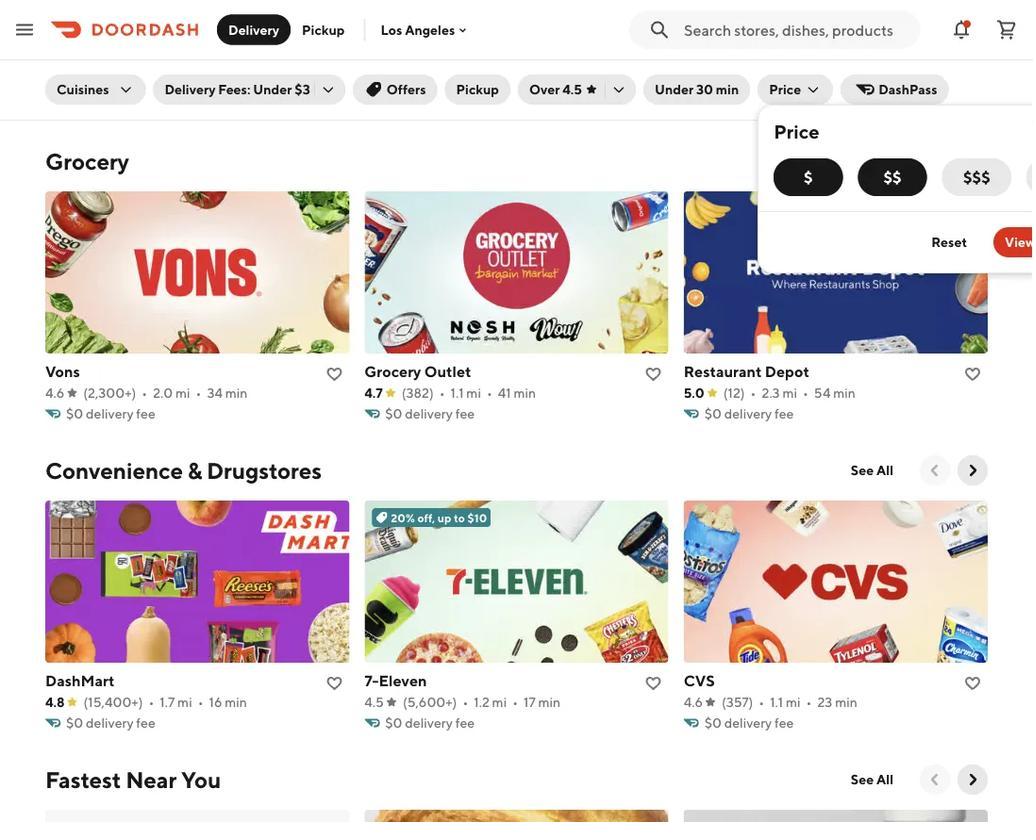 Task type: describe. For each thing, give the bounding box(es) containing it.
min for restaurant depot
[[833, 385, 856, 401]]

41
[[498, 385, 511, 401]]

1 see from the top
[[851, 153, 874, 169]]

$​0 for grocery outlet
[[385, 406, 402, 422]]

see all link for you
[[840, 765, 905, 795]]

(382)
[[402, 385, 434, 401]]

next button of carousel image
[[963, 152, 982, 171]]

delivery for restaurant depot
[[724, 406, 772, 422]]

see all for drugstores
[[851, 463, 894, 478]]

convenience & drugstores link
[[45, 456, 322, 486]]

0 items, open order cart image
[[995, 18, 1018, 41]]

1.2 for 7-eleven
[[474, 695, 490, 711]]

marukai
[[45, 36, 103, 54]]

reset button
[[920, 227, 979, 258]]

delivery for marukai
[[86, 80, 134, 95]]

price button
[[758, 75, 833, 105]]

& for convenience
[[187, 457, 202, 484]]

mi for restaurant depot
[[783, 385, 797, 401]]

market
[[727, 36, 778, 54]]

• left 40
[[508, 59, 514, 75]]

fee for nijiya market
[[775, 80, 794, 95]]

min for cvs
[[835, 695, 858, 711]]

(5,600+)
[[403, 695, 457, 711]]

angeles
[[405, 22, 455, 38]]

pickup for the topmost pickup button
[[302, 22, 345, 37]]

min for nijiya market
[[841, 59, 863, 75]]

1 see all from the top
[[851, 153, 894, 169]]

mi for dashmart
[[177, 695, 192, 711]]

• right '(1,600+)'
[[458, 59, 464, 75]]

delivery for vons
[[86, 406, 134, 422]]

dashpass button
[[841, 75, 949, 105]]

5.0
[[684, 385, 705, 401]]

price inside button
[[769, 82, 801, 97]]

see for drugstores
[[851, 463, 874, 478]]

see all for you
[[851, 772, 894, 788]]

• 1.1 mi • 41 min
[[439, 385, 536, 401]]

(357)
[[722, 695, 753, 711]]

convenience
[[45, 457, 183, 484]]

$$$
[[963, 168, 991, 186]]

$ button
[[774, 159, 843, 196]]

0 vertical spatial pickup button
[[291, 15, 356, 45]]

• right (357)
[[759, 695, 765, 711]]

• left 1.7 on the bottom left
[[149, 695, 154, 711]]

los angeles button
[[381, 22, 470, 38]]

4.8 for •
[[45, 59, 65, 75]]

mi for smart & final
[[488, 59, 503, 75]]

restaurant depot
[[684, 363, 809, 381]]

offers
[[387, 82, 426, 97]]

& for smart
[[410, 36, 420, 54]]

23
[[818, 695, 833, 711]]

• left 16
[[198, 695, 203, 711]]

1 horizontal spatial pickup button
[[445, 75, 510, 105]]

open menu image
[[13, 18, 36, 41]]

4.6 for vons
[[45, 385, 64, 401]]

fee for marukai
[[136, 80, 155, 95]]

near
[[126, 767, 177, 794]]

• 2.3 mi • 54 min
[[751, 385, 856, 401]]

54
[[814, 385, 831, 401]]

4.8 for (15,400+)
[[45, 695, 65, 711]]

fastest
[[45, 767, 121, 794]]

$​0 delivery fee for cvs
[[705, 716, 794, 731]]

• 1.7 mi • 16 min
[[149, 695, 247, 711]]

4.5 inside button
[[563, 82, 582, 97]]

$​0 for dashmart
[[66, 716, 83, 731]]

min for grocery outlet
[[514, 385, 536, 401]]

final
[[423, 36, 458, 54]]

• left '54'
[[803, 385, 808, 401]]

7-
[[365, 672, 379, 690]]

min for smart & final
[[540, 59, 562, 75]]

you
[[181, 767, 221, 794]]

$​0 delivery fee for marukai
[[66, 80, 155, 95]]

los
[[381, 22, 402, 38]]

(12)
[[724, 385, 745, 401]]

2.3
[[762, 385, 780, 401]]

1 see all link from the top
[[840, 146, 905, 176]]

4.7 for nijiya market
[[684, 59, 702, 75]]

30
[[696, 82, 713, 97]]

min inside button
[[716, 82, 739, 97]]

min for marukai
[[203, 59, 225, 75]]

eleven
[[379, 672, 427, 690]]

nijiya market
[[684, 36, 778, 54]]

• left 41 on the left
[[487, 385, 492, 401]]

delivery for delivery fees: under $3
[[165, 82, 216, 97]]

delivery for grocery outlet
[[405, 406, 453, 422]]

fee for grocery outlet
[[455, 406, 475, 422]]

over 4.5 button
[[518, 75, 636, 105]]

to
[[454, 511, 465, 525]]

min for 7-eleven
[[538, 695, 561, 711]]

view
[[1005, 234, 1033, 250]]

notification bell image
[[950, 18, 973, 41]]

7-eleven
[[365, 672, 427, 690]]

1 all from the top
[[877, 153, 894, 169]]

view button
[[994, 227, 1033, 258]]

fee for cvs
[[775, 716, 794, 731]]

reset
[[931, 234, 967, 250]]

cvs
[[684, 672, 715, 690]]

0.4
[[769, 59, 789, 75]]

delivery for nijiya market
[[724, 80, 772, 95]]

40
[[519, 59, 537, 75]]

$
[[804, 168, 813, 186]]

fee for 7-eleven
[[455, 716, 475, 731]]

delivery for smart & final
[[405, 80, 453, 95]]

• 0.3 mi • 33 min
[[120, 59, 225, 75]]

1.1 for cvs
[[770, 695, 783, 711]]

vons
[[45, 363, 80, 381]]

$​0 for vons
[[66, 406, 83, 422]]

• left 57
[[812, 59, 818, 75]]

mi for cvs
[[786, 695, 801, 711]]

20%
[[391, 511, 415, 525]]

1.2 for smart & final
[[470, 59, 485, 75]]

$3
[[295, 82, 310, 97]]

all for you
[[877, 772, 894, 788]]

cuisines button
[[45, 75, 146, 105]]

34
[[207, 385, 223, 401]]

• right "(5,600+)"
[[463, 695, 468, 711]]

$​0 delivery fee for dashmart
[[66, 716, 155, 731]]

mi for marukai
[[154, 59, 168, 75]]



Task type: vqa. For each thing, say whether or not it's contained in the screenshot.
HAPPY HOUR
no



Task type: locate. For each thing, give the bounding box(es) containing it.
min right 34
[[225, 385, 248, 401]]

next button of carousel image for fastest near you
[[963, 771, 982, 790]]

4.5 right over
[[563, 82, 582, 97]]

$10
[[468, 511, 487, 525]]

$​0 down marukai
[[66, 80, 83, 95]]

1.2 right '(1,600+)'
[[470, 59, 485, 75]]

delivery down (15,400+)
[[86, 716, 134, 731]]

fee down "(5,600+)"
[[455, 716, 475, 731]]

$​0 delivery fee down (15,400+)
[[66, 716, 155, 731]]

1.1 right (357)
[[770, 695, 783, 711]]

delivery down '(1,600+)'
[[405, 80, 453, 95]]

smart
[[365, 36, 407, 54]]

17
[[524, 695, 536, 711]]

0 vertical spatial all
[[877, 153, 894, 169]]

delivery
[[86, 80, 134, 95], [405, 80, 453, 95], [724, 80, 772, 95], [86, 406, 134, 422], [405, 406, 453, 422], [724, 406, 772, 422], [86, 716, 134, 731], [405, 716, 453, 731], [724, 716, 772, 731]]

4.7 down smart
[[365, 59, 383, 75]]

fee down • 1.1 mi • 41 min
[[455, 406, 475, 422]]

2 see from the top
[[851, 463, 874, 478]]

delivery down (155)
[[86, 80, 134, 95]]

grocery link
[[45, 146, 129, 176]]

mi right 2.3
[[783, 385, 797, 401]]

1 vertical spatial 4.6
[[684, 695, 703, 711]]

1 vertical spatial all
[[877, 463, 894, 478]]

0 vertical spatial grocery
[[45, 148, 129, 175]]

0 vertical spatial 4.5
[[563, 82, 582, 97]]

$​0 for marukai
[[66, 80, 83, 95]]

fee for smart & final
[[455, 80, 475, 95]]

restaurant
[[684, 363, 762, 381]]

mi right the 2.0
[[176, 385, 190, 401]]

mi right 0.3
[[154, 59, 168, 75]]

2 see all link from the top
[[840, 456, 905, 486]]

• 0.4 mi • 57 min
[[758, 59, 863, 75]]

price
[[769, 82, 801, 97], [774, 121, 820, 143]]

grocery up the (382)
[[365, 363, 421, 381]]

delivery for delivery
[[228, 22, 279, 37]]

• left 17
[[512, 695, 518, 711]]

offers button
[[353, 75, 437, 105]]

33
[[185, 59, 200, 75]]

2 see all from the top
[[851, 463, 894, 478]]

1 vertical spatial pickup
[[456, 82, 499, 97]]

$​0 down vons
[[66, 406, 83, 422]]

under 30 min
[[655, 82, 739, 97]]

fastest near you
[[45, 767, 221, 794]]

57
[[824, 59, 839, 75]]

$​0 delivery fee down (357)
[[705, 716, 794, 731]]

see
[[851, 153, 874, 169], [851, 463, 874, 478], [851, 772, 874, 788]]

drugstores
[[207, 457, 322, 484]]

$​0 for smart & final
[[385, 80, 402, 95]]

mi for grocery outlet
[[466, 385, 481, 401]]

min right 23
[[835, 695, 858, 711]]

see all link for drugstores
[[840, 456, 905, 486]]

(102)
[[721, 59, 752, 75]]

$​0 delivery fee down the (382)
[[385, 406, 475, 422]]

mi for 7-eleven
[[492, 695, 507, 711]]

$​0 delivery fee for restaurant depot
[[705, 406, 794, 422]]

los angeles
[[381, 22, 455, 38]]

16
[[209, 695, 222, 711]]

0 horizontal spatial under
[[253, 82, 292, 97]]

outlet
[[424, 363, 471, 381]]

1 under from the left
[[253, 82, 292, 97]]

0 vertical spatial delivery
[[228, 22, 279, 37]]

• 1.2 mi • 17 min
[[463, 695, 561, 711]]

(1,600+)
[[402, 59, 453, 75]]

next button of carousel image for convenience & drugstores
[[963, 461, 982, 480]]

min
[[203, 59, 225, 75], [540, 59, 562, 75], [841, 59, 863, 75], [716, 82, 739, 97], [225, 385, 248, 401], [514, 385, 536, 401], [833, 385, 856, 401], [225, 695, 247, 711], [538, 695, 561, 711], [835, 695, 858, 711]]

2 4.8 from the top
[[45, 695, 65, 711]]

$​0 for 7-eleven
[[385, 716, 402, 731]]

(2,300+)
[[83, 385, 136, 401]]

3 see all from the top
[[851, 772, 894, 788]]

mi
[[154, 59, 168, 75], [488, 59, 503, 75], [792, 59, 807, 75], [176, 385, 190, 401], [466, 385, 481, 401], [783, 385, 797, 401], [177, 695, 192, 711], [492, 695, 507, 711], [786, 695, 801, 711]]

pickup
[[302, 22, 345, 37], [456, 82, 499, 97]]

mi for vons
[[176, 385, 190, 401]]

min for vons
[[225, 385, 248, 401]]

up
[[438, 511, 452, 525]]

all for drugstores
[[877, 463, 894, 478]]

4.8 down marukai
[[45, 59, 65, 75]]

4.8
[[45, 59, 65, 75], [45, 695, 65, 711]]

20% off, up to $10
[[391, 511, 487, 525]]

1 vertical spatial previous button of carousel image
[[926, 771, 945, 790]]

fee for dashmart
[[136, 716, 155, 731]]

1 vertical spatial see
[[851, 463, 874, 478]]

2 previous button of carousel image from the top
[[926, 771, 945, 790]]

•
[[120, 59, 126, 75], [174, 59, 180, 75], [458, 59, 464, 75], [508, 59, 514, 75], [758, 59, 763, 75], [812, 59, 818, 75], [142, 385, 147, 401], [196, 385, 201, 401], [439, 385, 445, 401], [487, 385, 492, 401], [751, 385, 756, 401], [803, 385, 808, 401], [149, 695, 154, 711], [198, 695, 203, 711], [463, 695, 468, 711], [512, 695, 518, 711], [759, 695, 765, 711], [806, 695, 812, 711]]

2 under from the left
[[655, 82, 694, 97]]

1 vertical spatial 1.1
[[770, 695, 783, 711]]

$​0 delivery fee down (2,300+)
[[66, 406, 155, 422]]

• left 0.3
[[120, 59, 126, 75]]

convenience & drugstores
[[45, 457, 322, 484]]

• 1.2 mi • 40 min
[[458, 59, 562, 75]]

previous button of carousel image for fastest near you
[[926, 771, 945, 790]]

$​0 delivery fee for vons
[[66, 406, 155, 422]]

pickup button
[[291, 15, 356, 45], [445, 75, 510, 105]]

• 2.0 mi • 34 min
[[142, 385, 248, 401]]

• left 2.3
[[751, 385, 756, 401]]

4.7 up "under 30 min"
[[684, 59, 702, 75]]

0 vertical spatial next button of carousel image
[[963, 461, 982, 480]]

0 horizontal spatial 4.6
[[45, 385, 64, 401]]

1 vertical spatial next button of carousel image
[[963, 771, 982, 790]]

fees:
[[218, 82, 250, 97]]

1 vertical spatial grocery
[[365, 363, 421, 381]]

fee down • 1.1 mi • 23 min
[[775, 716, 794, 731]]

4.7 for smart & final
[[365, 59, 383, 75]]

0 vertical spatial pickup
[[302, 22, 345, 37]]

mi right 0.4
[[792, 59, 807, 75]]

0 horizontal spatial delivery
[[165, 82, 216, 97]]

mi for nijiya market
[[792, 59, 807, 75]]

pickup button left 40
[[445, 75, 510, 105]]

nijiya
[[684, 36, 724, 54]]

$​0 delivery fee down (155)
[[66, 80, 155, 95]]

1 vertical spatial price
[[774, 121, 820, 143]]

• down outlet
[[439, 385, 445, 401]]

1 vertical spatial pickup button
[[445, 75, 510, 105]]

$​0 down 5.0
[[705, 406, 722, 422]]

mi left 17
[[492, 695, 507, 711]]

2 vertical spatial all
[[877, 772, 894, 788]]

0 vertical spatial see
[[851, 153, 874, 169]]

grocery outlet
[[365, 363, 471, 381]]

min right 40
[[540, 59, 562, 75]]

grocery for grocery outlet
[[365, 363, 421, 381]]

fee down (15,400+)
[[136, 716, 155, 731]]

$​0 delivery fee for 7-eleven
[[385, 716, 475, 731]]

delivery up delivery fees: under $3
[[228, 22, 279, 37]]

2 all from the top
[[877, 463, 894, 478]]

$​0 delivery fee
[[66, 80, 155, 95], [385, 80, 475, 95], [705, 80, 794, 95], [66, 406, 155, 422], [385, 406, 475, 422], [705, 406, 794, 422], [66, 716, 155, 731], [385, 716, 475, 731], [705, 716, 794, 731]]

$​0 delivery fee down (102)
[[705, 80, 794, 95]]

1 next button of carousel image from the top
[[963, 461, 982, 480]]

2 next button of carousel image from the top
[[963, 771, 982, 790]]

delivery fees: under $3
[[165, 82, 310, 97]]

0 vertical spatial 4.8
[[45, 59, 65, 75]]

min right '54'
[[833, 385, 856, 401]]

smart & final
[[365, 36, 458, 54]]

4.7 left the (382)
[[365, 385, 383, 401]]

over 4.5
[[529, 82, 582, 97]]

4.8 down the dashmart in the left of the page
[[45, 695, 65, 711]]

delivery down "(5,600+)"
[[405, 716, 453, 731]]

(15,400+)
[[84, 695, 143, 711]]

fee down 0.3
[[136, 80, 155, 95]]

1 vertical spatial 1.2
[[474, 695, 490, 711]]

fee for restaurant depot
[[775, 406, 794, 422]]

off,
[[417, 511, 435, 525]]

1.1
[[451, 385, 464, 401], [770, 695, 783, 711]]

$$ button
[[858, 159, 927, 196]]

$​0 down '(1,600+)'
[[385, 80, 402, 95]]

under left 30
[[655, 82, 694, 97]]

fee down 0.4
[[775, 80, 794, 95]]

$​0 down the dashmart in the left of the page
[[66, 716, 83, 731]]

previous button of carousel image
[[926, 461, 945, 480]]

3 see from the top
[[851, 772, 874, 788]]

1 horizontal spatial 4.6
[[684, 695, 703, 711]]

delivery
[[228, 22, 279, 37], [165, 82, 216, 97]]

1 vertical spatial 4.5
[[365, 695, 384, 711]]

grocery
[[45, 148, 129, 175], [365, 363, 421, 381]]

$​0 for restaurant depot
[[705, 406, 722, 422]]

$​0 delivery fee for grocery outlet
[[385, 406, 475, 422]]

1 horizontal spatial under
[[655, 82, 694, 97]]

• left 34
[[196, 385, 201, 401]]

fastest near you link
[[45, 765, 221, 795]]

pickup for rightmost pickup button
[[456, 82, 499, 97]]

1.2
[[470, 59, 485, 75], [474, 695, 490, 711]]

previous button of carousel image
[[926, 152, 945, 171], [926, 771, 945, 790]]

see for you
[[851, 772, 874, 788]]

$​0 down the cvs
[[705, 716, 722, 731]]

1 horizontal spatial 4.5
[[563, 82, 582, 97]]

cuisines
[[57, 82, 109, 97]]

3 see all link from the top
[[840, 765, 905, 795]]

delivery for cvs
[[724, 716, 772, 731]]

mi left 23
[[786, 695, 801, 711]]

all
[[877, 153, 894, 169], [877, 463, 894, 478], [877, 772, 894, 788]]

3 all from the top
[[877, 772, 894, 788]]

mi right 1.7 on the bottom left
[[177, 695, 192, 711]]

0 vertical spatial see all
[[851, 153, 894, 169]]

0 horizontal spatial 4.5
[[365, 695, 384, 711]]

• 1.1 mi • 23 min
[[759, 695, 858, 711]]

4.5 down 7-
[[365, 695, 384, 711]]

depot
[[765, 363, 809, 381]]

1 horizontal spatial delivery
[[228, 22, 279, 37]]

$​0 delivery fee down (12)
[[705, 406, 794, 422]]

4.6 down the cvs
[[684, 695, 703, 711]]

min for dashmart
[[225, 695, 247, 711]]

1 horizontal spatial &
[[410, 36, 420, 54]]

2 vertical spatial see all link
[[840, 765, 905, 795]]

• left the 2.0
[[142, 385, 147, 401]]

$​0 delivery fee for smart & final
[[385, 80, 475, 95]]

$​0 down 7-eleven
[[385, 716, 402, 731]]

delivery for 7-eleven
[[405, 716, 453, 731]]

dashmart
[[45, 672, 115, 690]]

$​0 for nijiya market
[[705, 80, 722, 95]]

fee down 2.3
[[775, 406, 794, 422]]

• left 23
[[806, 695, 812, 711]]

previous button of carousel image for grocery
[[926, 152, 945, 171]]

delivery for dashmart
[[86, 716, 134, 731]]

$$$ button
[[942, 159, 1012, 196]]

delivery down (102)
[[724, 80, 772, 95]]

0.3
[[131, 59, 151, 75]]

delivery down (357)
[[724, 716, 772, 731]]

0 horizontal spatial pickup
[[302, 22, 345, 37]]

4.7 for grocery outlet
[[365, 385, 383, 401]]

Store search: begin typing to search for stores available on DoorDash text field
[[684, 19, 909, 40]]

mi left 41 on the left
[[466, 385, 481, 401]]

1 horizontal spatial grocery
[[365, 363, 421, 381]]

0 vertical spatial 1.2
[[470, 59, 485, 75]]

$​0 delivery fee for nijiya market
[[705, 80, 794, 95]]

pickup button up the $3
[[291, 15, 356, 45]]

min right 57
[[841, 59, 863, 75]]

1 4.8 from the top
[[45, 59, 65, 75]]

2 vertical spatial see
[[851, 772, 874, 788]]

0 vertical spatial 4.6
[[45, 385, 64, 401]]

min right 17
[[538, 695, 561, 711]]

0 vertical spatial 1.1
[[451, 385, 464, 401]]

delivery down the (382)
[[405, 406, 453, 422]]

0 vertical spatial see all link
[[840, 146, 905, 176]]

4.6 for cvs
[[684, 695, 703, 711]]

fee for vons
[[136, 406, 155, 422]]

pickup up the $3
[[302, 22, 345, 37]]

• left 33
[[174, 59, 180, 75]]

$​0 delivery fee down '(1,600+)'
[[385, 80, 475, 95]]

delivery down 33
[[165, 82, 216, 97]]

1 vertical spatial 4.8
[[45, 695, 65, 711]]

fee down the 2.0
[[136, 406, 155, 422]]

1.7
[[160, 695, 175, 711]]

grocery down cuisines
[[45, 148, 129, 175]]

1 vertical spatial &
[[187, 457, 202, 484]]

1.1 for grocery outlet
[[451, 385, 464, 401]]

0 vertical spatial &
[[410, 36, 420, 54]]

2 vertical spatial see all
[[851, 772, 894, 788]]

min right 16
[[225, 695, 247, 711]]

grocery for grocery
[[45, 148, 129, 175]]

next button of carousel image
[[963, 461, 982, 480], [963, 771, 982, 790]]

0 vertical spatial price
[[769, 82, 801, 97]]

min right 30
[[716, 82, 739, 97]]

$​0 down the (382)
[[385, 406, 402, 422]]

$​0 for cvs
[[705, 716, 722, 731]]

$​0 down (102)
[[705, 80, 722, 95]]

4.6 down vons
[[45, 385, 64, 401]]

1.2 left 17
[[474, 695, 490, 711]]

under
[[253, 82, 292, 97], [655, 82, 694, 97]]

(155)
[[84, 59, 114, 75]]

1 horizontal spatial 1.1
[[770, 695, 783, 711]]

0 horizontal spatial 1.1
[[451, 385, 464, 401]]

$​0 delivery fee down "(5,600+)"
[[385, 716, 475, 731]]

1 horizontal spatial pickup
[[456, 82, 499, 97]]

pickup down • 1.2 mi • 40 min
[[456, 82, 499, 97]]

under 30 min button
[[644, 75, 750, 105]]

0 horizontal spatial grocery
[[45, 148, 129, 175]]

price down price button
[[774, 121, 820, 143]]

delivery down (12)
[[724, 406, 772, 422]]

1.1 down outlet
[[451, 385, 464, 401]]

delivery button
[[217, 15, 291, 45]]

2.0
[[153, 385, 173, 401]]

1 vertical spatial see all
[[851, 463, 894, 478]]

1 previous button of carousel image from the top
[[926, 152, 945, 171]]

fee
[[136, 80, 155, 95], [455, 80, 475, 95], [775, 80, 794, 95], [136, 406, 155, 422], [455, 406, 475, 422], [775, 406, 794, 422], [136, 716, 155, 731], [455, 716, 475, 731], [775, 716, 794, 731]]

0 horizontal spatial &
[[187, 457, 202, 484]]

1 vertical spatial see all link
[[840, 456, 905, 486]]

over
[[529, 82, 560, 97]]

0 vertical spatial previous button of carousel image
[[926, 152, 945, 171]]

0 horizontal spatial pickup button
[[291, 15, 356, 45]]

delivery down (2,300+)
[[86, 406, 134, 422]]

min right 33
[[203, 59, 225, 75]]

$$
[[884, 168, 902, 186]]

delivery inside delivery button
[[228, 22, 279, 37]]

see all
[[851, 153, 894, 169], [851, 463, 894, 478], [851, 772, 894, 788]]

under inside under 30 min button
[[655, 82, 694, 97]]

& left drugstores
[[187, 457, 202, 484]]

see all link
[[840, 146, 905, 176], [840, 456, 905, 486], [840, 765, 905, 795]]

min right 41 on the left
[[514, 385, 536, 401]]

1 vertical spatial delivery
[[165, 82, 216, 97]]

• left 0.4
[[758, 59, 763, 75]]

price down 0.4
[[769, 82, 801, 97]]

fee down the final on the left of the page
[[455, 80, 475, 95]]

4.6
[[45, 385, 64, 401], [684, 695, 703, 711]]

dashpass
[[879, 82, 937, 97]]

under left the $3
[[253, 82, 292, 97]]

& up '(1,600+)'
[[410, 36, 420, 54]]

mi left 40
[[488, 59, 503, 75]]



